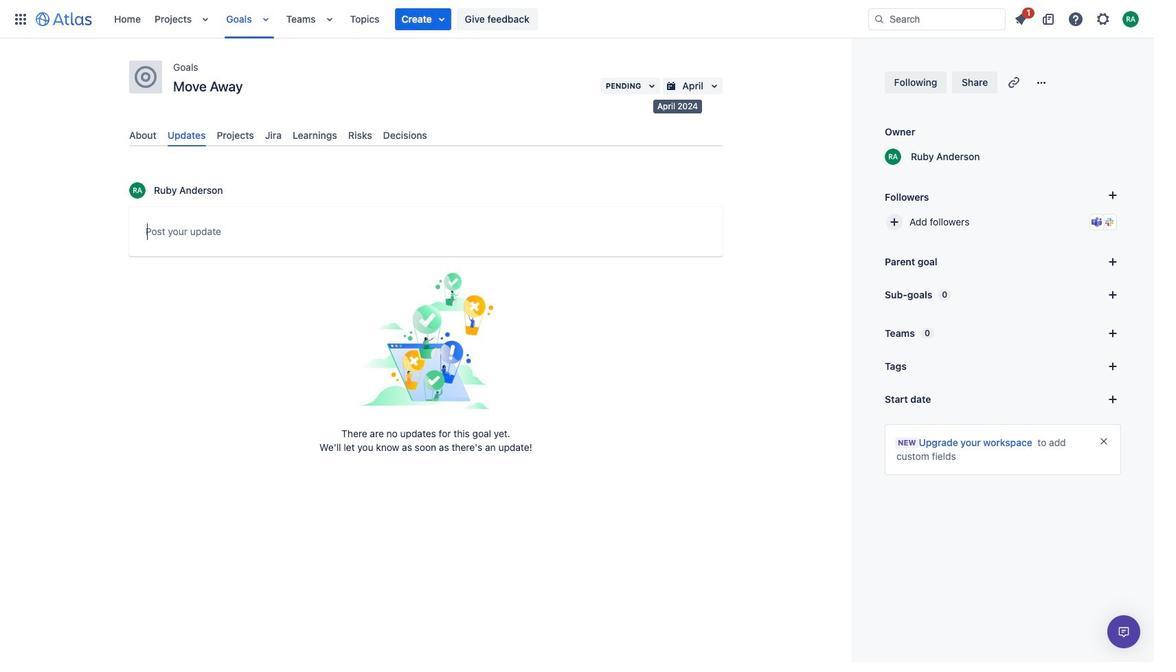 Task type: describe. For each thing, give the bounding box(es) containing it.
open intercom messenger image
[[1116, 624, 1133, 640]]

settings image
[[1096, 11, 1112, 27]]

Search field
[[869, 8, 1006, 30]]

more icon image
[[1034, 74, 1051, 91]]

add follower image
[[887, 214, 903, 230]]

add a follower image
[[1105, 187, 1122, 203]]

list item inside list
[[395, 8, 451, 30]]

close banner image
[[1099, 436, 1110, 447]]

search image
[[874, 13, 885, 24]]

switch to... image
[[12, 11, 29, 27]]



Task type: locate. For each thing, give the bounding box(es) containing it.
banner
[[0, 0, 1155, 38]]

add tag image
[[1105, 358, 1122, 375]]

list
[[107, 0, 869, 38], [1009, 5, 1147, 30]]

tab list
[[124, 124, 729, 147]]

account image
[[1123, 11, 1140, 27]]

top element
[[8, 0, 869, 38]]

0 horizontal spatial list
[[107, 0, 869, 38]]

1 horizontal spatial list item
[[1009, 5, 1035, 30]]

list item
[[1009, 5, 1035, 30], [395, 8, 451, 30]]

notifications image
[[1013, 11, 1030, 27]]

help image
[[1068, 11, 1085, 27]]

Main content area, start typing to enter text. text field
[[146, 224, 707, 245]]

set start date image
[[1105, 391, 1122, 408]]

msteams logo showing  channels are connected to this goal image
[[1092, 217, 1103, 228]]

goal icon image
[[135, 66, 157, 88]]

None search field
[[869, 8, 1006, 30]]

0 horizontal spatial list item
[[395, 8, 451, 30]]

slack logo showing nan channels are connected to this goal image
[[1105, 217, 1116, 228]]

1 horizontal spatial list
[[1009, 5, 1147, 30]]

add team image
[[1105, 325, 1122, 342]]

tooltip
[[654, 100, 703, 113]]



Task type: vqa. For each thing, say whether or not it's contained in the screenshot.
"Help" Image
yes



